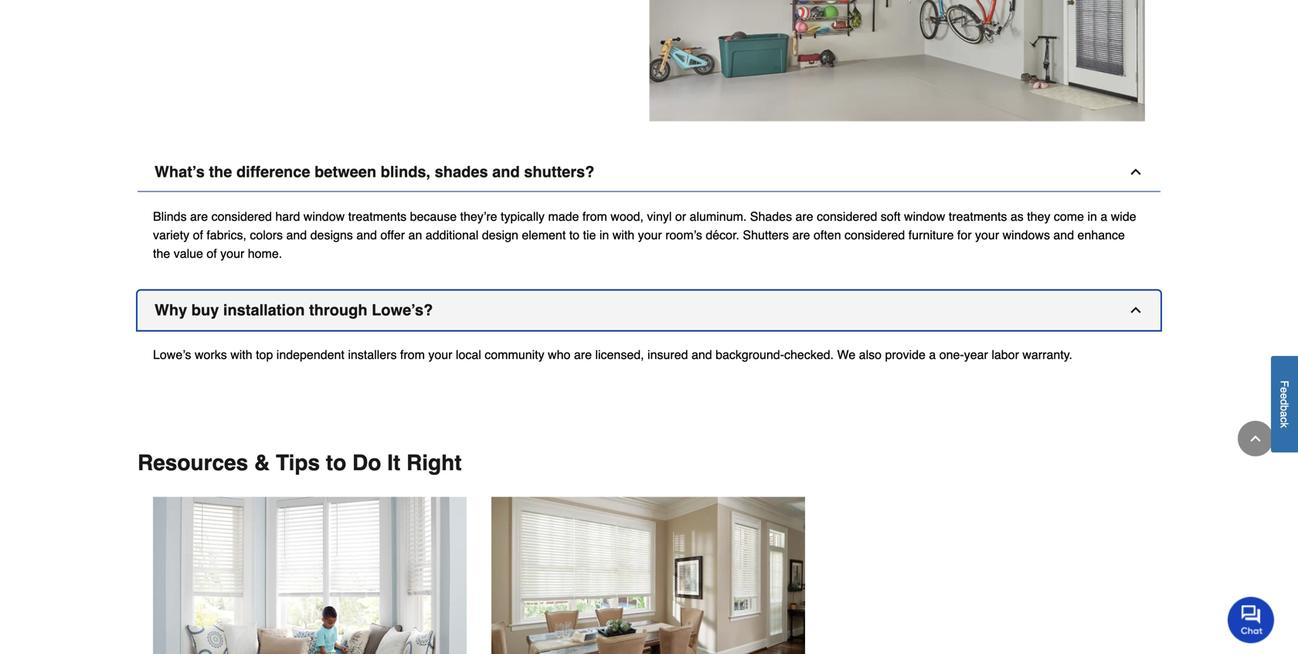 Task type: describe. For each thing, give the bounding box(es) containing it.
lowe's?
[[372, 301, 433, 319]]

&
[[254, 451, 270, 476]]

also
[[859, 348, 882, 362]]

they're
[[460, 209, 497, 224]]

local
[[456, 348, 481, 362]]

the inside what's the difference between blinds, shades and shutters? button
[[209, 163, 232, 181]]

vinyl
[[647, 209, 672, 224]]

0 horizontal spatial from
[[400, 348, 425, 362]]

installation
[[223, 301, 305, 319]]

and down hard
[[286, 228, 307, 242]]

are left often
[[792, 228, 810, 242]]

0 horizontal spatial with
[[230, 348, 252, 362]]

resources & tips to do it right
[[138, 451, 462, 476]]

chat invite button image
[[1228, 597, 1275, 644]]

between
[[315, 163, 376, 181]]

tie
[[583, 228, 596, 242]]

difference
[[236, 163, 310, 181]]

0 horizontal spatial to
[[326, 451, 346, 476]]

soft
[[881, 209, 901, 224]]

element
[[522, 228, 566, 242]]

they
[[1027, 209, 1050, 224]]

an
[[408, 228, 422, 242]]

blinds,
[[381, 163, 430, 181]]

blinds are considered hard window treatments because they're typically made from wood, vinyl or aluminum. shades are considered soft window treatments as they come in a wide variety of fabrics, colors and designs and offer an additional design element to tie in with your room's décor. shutters are often considered furniture for your windows and enhance the value of your home.
[[153, 209, 1136, 261]]

shades
[[750, 209, 792, 224]]

f e e d b a c k
[[1278, 381, 1291, 428]]

licensed,
[[595, 348, 644, 362]]

home.
[[248, 247, 282, 261]]

and inside button
[[492, 163, 520, 181]]

top
[[256, 348, 273, 362]]

to inside blinds are considered hard window treatments because they're typically made from wood, vinyl or aluminum. shades are considered soft window treatments as they come in a wide variety of fabrics, colors and designs and offer an additional design element to tie in with your room's décor. shutters are often considered furniture for your windows and enhance the value of your home.
[[569, 228, 580, 242]]

as
[[1011, 209, 1024, 224]]

resources
[[138, 451, 248, 476]]

why
[[155, 301, 187, 319]]

fabrics,
[[207, 228, 246, 242]]

why buy installation through lowe's? button
[[138, 291, 1161, 330]]

from inside blinds are considered hard window treatments because they're typically made from wood, vinyl or aluminum. shades are considered soft window treatments as they come in a wide variety of fabrics, colors and designs and offer an additional design element to tie in with your room's décor. shutters are often considered furniture for your windows and enhance the value of your home.
[[582, 209, 607, 224]]

installers
[[348, 348, 397, 362]]

warranty.
[[1023, 348, 1072, 362]]

one-
[[939, 348, 964, 362]]

wood,
[[611, 209, 644, 224]]

because
[[410, 209, 457, 224]]

a little boy playing with toys on a bumped-out window seat in a bay window with blinds. image
[[153, 497, 467, 654]]

often
[[814, 228, 841, 242]]

and down come
[[1053, 228, 1074, 242]]

community
[[485, 348, 544, 362]]

chevron up image inside 'why buy installation through lowe's?' button
[[1128, 303, 1144, 318]]

value
[[174, 247, 203, 261]]

we
[[837, 348, 856, 362]]

your down fabrics,
[[220, 247, 244, 261]]

made
[[548, 209, 579, 224]]

1 treatments from the left
[[348, 209, 407, 224]]

with inside blinds are considered hard window treatments because they're typically made from wood, vinyl or aluminum. shades are considered soft window treatments as they come in a wide variety of fabrics, colors and designs and offer an additional design element to tie in with your room's décor. shutters are often considered furniture for your windows and enhance the value of your home.
[[613, 228, 635, 242]]

additional
[[426, 228, 479, 242]]

wide
[[1111, 209, 1136, 224]]

why buy installation through lowe's?
[[155, 301, 433, 319]]

your left 'local'
[[428, 348, 452, 362]]

through
[[309, 301, 367, 319]]

a inside blinds are considered hard window treatments because they're typically made from wood, vinyl or aluminum. shades are considered soft window treatments as they come in a wide variety of fabrics, colors and designs and offer an additional design element to tie in with your room's décor. shutters are often considered furniture for your windows and enhance the value of your home.
[[1101, 209, 1107, 224]]

buy
[[191, 301, 219, 319]]

2 treatments from the left
[[949, 209, 1007, 224]]

are right the blinds
[[190, 209, 208, 224]]

0 vertical spatial in
[[1088, 209, 1097, 224]]

and left offer
[[356, 228, 377, 242]]

your down vinyl
[[638, 228, 662, 242]]

blinds
[[153, 209, 187, 224]]

independent
[[276, 348, 345, 362]]



Task type: vqa. For each thing, say whether or not it's contained in the screenshot.
'Lawn'
no



Task type: locate. For each thing, give the bounding box(es) containing it.
shutters?
[[524, 163, 594, 181]]

0 horizontal spatial a
[[929, 348, 936, 362]]

who
[[548, 348, 571, 362]]

with left top
[[230, 348, 252, 362]]

designs
[[310, 228, 353, 242]]

0 horizontal spatial in
[[599, 228, 609, 242]]

the interior of a garage with two windows and bikes, sports equipment and a b image
[[649, 0, 1145, 122]]

1 vertical spatial chevron up image
[[1248, 431, 1263, 447]]

f e e d b a c k button
[[1271, 356, 1298, 453]]

a up enhance
[[1101, 209, 1107, 224]]

come
[[1054, 209, 1084, 224]]

from right installers
[[400, 348, 425, 362]]

of up value
[[193, 228, 203, 242]]

1 window from the left
[[303, 209, 345, 224]]

lowe's works with top independent installers from your local community who are licensed, insured and background-checked. we also provide a one-year labor warranty.
[[153, 348, 1072, 362]]

décor.
[[706, 228, 739, 242]]

offer
[[380, 228, 405, 242]]

a up k
[[1278, 412, 1291, 418]]

scroll to top element
[[1238, 421, 1273, 457]]

d
[[1278, 399, 1291, 406]]

to left do
[[326, 451, 346, 476]]

checked.
[[784, 348, 834, 362]]

b
[[1278, 406, 1291, 412]]

considered up fabrics,
[[211, 209, 272, 224]]

1 horizontal spatial chevron up image
[[1248, 431, 1263, 447]]

of
[[193, 228, 203, 242], [207, 247, 217, 261]]

a
[[1101, 209, 1107, 224], [929, 348, 936, 362], [1278, 412, 1291, 418]]

background-
[[716, 348, 784, 362]]

the right the "what's"
[[209, 163, 232, 181]]

from up tie
[[582, 209, 607, 224]]

0 horizontal spatial the
[[153, 247, 170, 261]]

1 horizontal spatial from
[[582, 209, 607, 224]]

what's the difference between blinds, shades and shutters?
[[155, 163, 594, 181]]

do
[[352, 451, 381, 476]]

treatments up for
[[949, 209, 1007, 224]]

0 vertical spatial chevron up image
[[1128, 303, 1144, 318]]

k
[[1278, 423, 1291, 428]]

or
[[675, 209, 686, 224]]

0 vertical spatial of
[[193, 228, 203, 242]]

to left tie
[[569, 228, 580, 242]]

0 vertical spatial from
[[582, 209, 607, 224]]

in right tie
[[599, 228, 609, 242]]

are
[[190, 209, 208, 224], [795, 209, 813, 224], [792, 228, 810, 242], [574, 348, 592, 362]]

what's the difference between blinds, shades and shutters? button
[[138, 153, 1161, 192]]

c
[[1278, 418, 1291, 423]]

window up furniture
[[904, 209, 945, 224]]

colors
[[250, 228, 283, 242]]

e up d
[[1278, 387, 1291, 393]]

2 horizontal spatial a
[[1278, 412, 1291, 418]]

a video on how to measure and hang blinds. image
[[491, 497, 805, 654]]

1 horizontal spatial window
[[904, 209, 945, 224]]

chevron up image
[[1128, 164, 1144, 180]]

and right insured
[[691, 348, 712, 362]]

a inside button
[[1278, 412, 1291, 418]]

tips
[[276, 451, 320, 476]]

hard
[[275, 209, 300, 224]]

variety
[[153, 228, 189, 242]]

0 horizontal spatial chevron up image
[[1128, 303, 1144, 318]]

in
[[1088, 209, 1097, 224], [599, 228, 609, 242]]

the down variety
[[153, 247, 170, 261]]

1 vertical spatial a
[[929, 348, 936, 362]]

design
[[482, 228, 518, 242]]

of right value
[[207, 247, 217, 261]]

1 vertical spatial the
[[153, 247, 170, 261]]

1 horizontal spatial of
[[207, 247, 217, 261]]

considered down soft
[[845, 228, 905, 242]]

to
[[569, 228, 580, 242], [326, 451, 346, 476]]

chevron up image
[[1128, 303, 1144, 318], [1248, 431, 1263, 447]]

works
[[195, 348, 227, 362]]

are right shades
[[795, 209, 813, 224]]

chevron up image inside scroll to top element
[[1248, 431, 1263, 447]]

shutters
[[743, 228, 789, 242]]

aluminum.
[[690, 209, 747, 224]]

your
[[638, 228, 662, 242], [975, 228, 999, 242], [220, 247, 244, 261], [428, 348, 452, 362]]

1 horizontal spatial treatments
[[949, 209, 1007, 224]]

2 vertical spatial a
[[1278, 412, 1291, 418]]

with
[[613, 228, 635, 242], [230, 348, 252, 362]]

1 vertical spatial with
[[230, 348, 252, 362]]

1 vertical spatial from
[[400, 348, 425, 362]]

a left the 'one-'
[[929, 348, 936, 362]]

room's
[[665, 228, 702, 242]]

the
[[209, 163, 232, 181], [153, 247, 170, 261]]

treatments
[[348, 209, 407, 224], [949, 209, 1007, 224]]

treatments up offer
[[348, 209, 407, 224]]

1 horizontal spatial to
[[569, 228, 580, 242]]

are right who
[[574, 348, 592, 362]]

2 e from the top
[[1278, 393, 1291, 400]]

1 e from the top
[[1278, 387, 1291, 393]]

labor
[[992, 348, 1019, 362]]

it
[[387, 451, 400, 476]]

right
[[406, 451, 462, 476]]

0 vertical spatial with
[[613, 228, 635, 242]]

your right for
[[975, 228, 999, 242]]

window
[[303, 209, 345, 224], [904, 209, 945, 224]]

in up enhance
[[1088, 209, 1097, 224]]

f
[[1278, 381, 1291, 387]]

considered
[[211, 209, 272, 224], [817, 209, 877, 224], [845, 228, 905, 242]]

1 vertical spatial to
[[326, 451, 346, 476]]

1 horizontal spatial the
[[209, 163, 232, 181]]

furniture
[[908, 228, 954, 242]]

from
[[582, 209, 607, 224], [400, 348, 425, 362]]

0 vertical spatial a
[[1101, 209, 1107, 224]]

and
[[492, 163, 520, 181], [286, 228, 307, 242], [356, 228, 377, 242], [1053, 228, 1074, 242], [691, 348, 712, 362]]

provide
[[885, 348, 926, 362]]

the inside blinds are considered hard window treatments because they're typically made from wood, vinyl or aluminum. shades are considered soft window treatments as they come in a wide variety of fabrics, colors and designs and offer an additional design element to tie in with your room's décor. shutters are often considered furniture for your windows and enhance the value of your home.
[[153, 247, 170, 261]]

and right shades
[[492, 163, 520, 181]]

windows
[[1003, 228, 1050, 242]]

what's
[[155, 163, 205, 181]]

for
[[957, 228, 972, 242]]

e
[[1278, 387, 1291, 393], [1278, 393, 1291, 400]]

typically
[[501, 209, 545, 224]]

enhance
[[1078, 228, 1125, 242]]

lowe's
[[153, 348, 191, 362]]

window up designs
[[303, 209, 345, 224]]

considered up often
[[817, 209, 877, 224]]

1 horizontal spatial with
[[613, 228, 635, 242]]

insured
[[648, 348, 688, 362]]

0 horizontal spatial treatments
[[348, 209, 407, 224]]

0 vertical spatial to
[[569, 228, 580, 242]]

1 vertical spatial of
[[207, 247, 217, 261]]

e up b
[[1278, 393, 1291, 400]]

1 horizontal spatial in
[[1088, 209, 1097, 224]]

0 horizontal spatial of
[[193, 228, 203, 242]]

0 horizontal spatial window
[[303, 209, 345, 224]]

2 window from the left
[[904, 209, 945, 224]]

0 vertical spatial the
[[209, 163, 232, 181]]

shades
[[435, 163, 488, 181]]

year
[[964, 348, 988, 362]]

1 horizontal spatial a
[[1101, 209, 1107, 224]]

with down wood,
[[613, 228, 635, 242]]

1 vertical spatial in
[[599, 228, 609, 242]]



